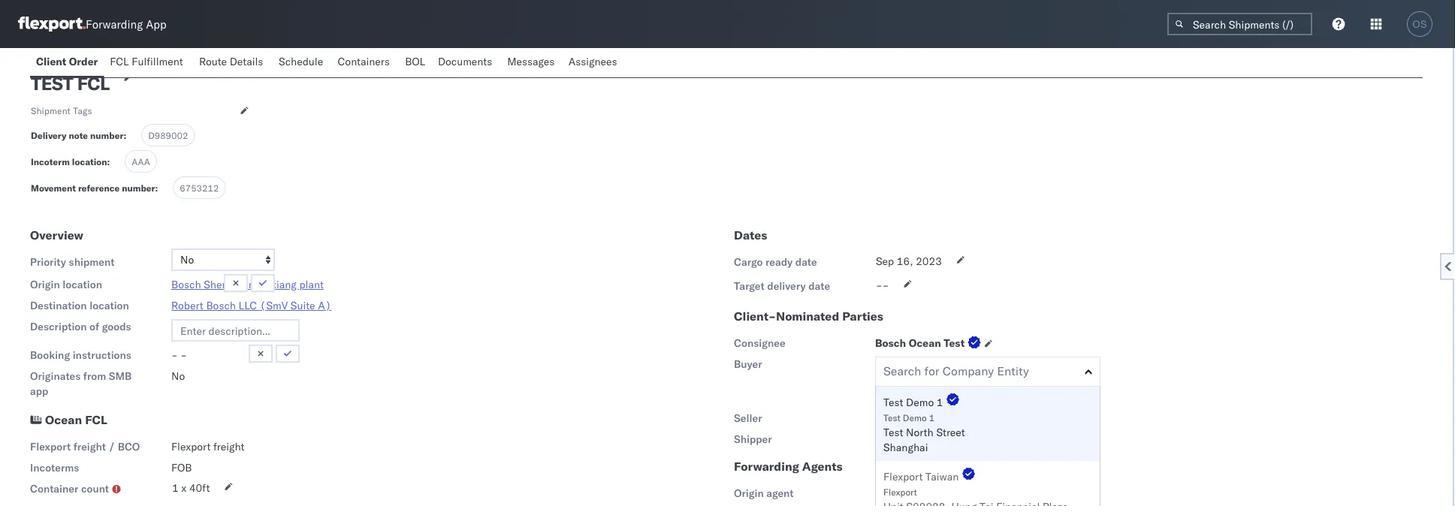 Task type: describe. For each thing, give the bounding box(es) containing it.
overview
[[30, 228, 83, 243]]

delivery
[[31, 130, 67, 141]]

bosch up search
[[876, 337, 906, 350]]

zhen
[[231, 278, 255, 291]]

origin for origin agent
[[734, 487, 764, 500]]

bosch down the shen
[[206, 299, 236, 312]]

uat
[[876, 487, 896, 500]]

test up shanghai at the right bottom
[[884, 426, 904, 439]]

flexport taiwan
[[884, 470, 959, 484]]

bco
[[118, 440, 140, 454]]

flexport. image
[[18, 17, 86, 32]]

flexport for flexport freight / bco
[[30, 440, 71, 454]]

partner
[[937, 487, 975, 500]]

taiwan
[[926, 470, 959, 484]]

1 vertical spatial :
[[107, 156, 110, 168]]

collapse all
[[1355, 51, 1414, 64]]

shipment for shipment tags
[[31, 105, 71, 116]]

bosch shen zhen taixiang plant
[[171, 278, 324, 291]]

1 bosch ocean test from the top
[[876, 337, 965, 350]]

location for incoterm location :
[[72, 156, 107, 168]]

d989002
[[148, 130, 188, 141]]

freight for flexport freight / bco
[[73, 440, 106, 454]]

fcl for test fcl
[[77, 72, 110, 95]]

location for destination location
[[90, 299, 129, 312]]

buyer
[[734, 358, 763, 371]]

list box containing test demo 1
[[876, 387, 1100, 507]]

seller
[[734, 412, 762, 425]]

freight for flexport freight
[[213, 440, 245, 454]]

40ft
[[189, 482, 210, 495]]

flexport down flexport taiwan
[[884, 487, 917, 498]]

for
[[925, 364, 940, 379]]

north
[[906, 426, 934, 439]]

1 x 40ft
[[172, 482, 210, 495]]

booking instructions
[[30, 349, 131, 362]]

fcl inside "fcl fulfillment" button
[[110, 55, 129, 68]]

cargo
[[734, 256, 763, 269]]

bol button
[[399, 48, 432, 77]]

assignees
[[569, 55, 617, 68]]

client order button
[[30, 48, 104, 77]]

test demo 1
[[884, 396, 944, 409]]

robert
[[171, 299, 203, 312]]

freight
[[898, 487, 935, 500]]

destination location
[[30, 299, 129, 312]]

incoterm location :
[[31, 156, 110, 168]]

priority
[[30, 256, 66, 269]]

test right north
[[944, 433, 965, 446]]

x
[[181, 482, 187, 495]]

incoterm
[[31, 156, 70, 168]]

1 vertical spatial ocean
[[45, 413, 82, 428]]

suite
[[291, 299, 315, 312]]

origin for origin location
[[30, 278, 60, 291]]

date for target delivery date
[[809, 280, 830, 293]]

description of goods
[[30, 320, 131, 333]]

messages
[[507, 55, 555, 68]]

demo for test demo 1 test north street shanghai
[[903, 412, 927, 423]]

route details
[[199, 55, 263, 68]]

location for origin location
[[63, 278, 102, 291]]

2023
[[916, 255, 942, 268]]

target
[[734, 280, 765, 293]]

shanghai
[[884, 441, 928, 454]]

collapse all button
[[1346, 47, 1423, 69]]

ready
[[766, 256, 793, 269]]

all
[[1402, 51, 1414, 64]]

search for company entity
[[884, 364, 1029, 379]]

messages button
[[501, 48, 563, 77]]

test down search
[[884, 396, 904, 409]]

tags
[[73, 105, 92, 116]]

company
[[943, 364, 994, 379]]

bosch down test demo 1
[[876, 433, 906, 446]]

delivery note number :
[[31, 130, 126, 141]]

1 for test demo 1
[[937, 396, 944, 409]]

0 vertical spatial ocean
[[909, 337, 941, 350]]

--
[[876, 279, 889, 292]]

movement reference number :
[[31, 183, 158, 194]]

robert bosch llc (smv suite a) link
[[171, 299, 332, 312]]

smb
[[109, 370, 132, 383]]

/
[[109, 440, 115, 454]]

forwarding app
[[86, 17, 167, 31]]

parties
[[843, 309, 884, 324]]

order
[[69, 55, 98, 68]]

client-
[[734, 309, 776, 324]]

aaa
[[132, 156, 150, 167]]

documents button
[[432, 48, 501, 77]]

fob
[[171, 461, 192, 475]]

2 vertical spatial ocean
[[909, 433, 941, 446]]

instructions
[[73, 349, 131, 362]]

: for reference
[[155, 183, 158, 194]]

date for cargo ready date
[[796, 256, 817, 269]]

of
[[90, 320, 99, 333]]

1 for test demo 1 test north street shanghai
[[929, 412, 935, 423]]

details
[[230, 55, 263, 68]]

client-nominated parties
[[734, 309, 884, 324]]

dates
[[734, 228, 768, 243]]

6753212
[[180, 182, 219, 194]]



Task type: locate. For each thing, give the bounding box(es) containing it.
fulfillment
[[132, 55, 183, 68]]

2 vertical spatial :
[[155, 183, 158, 194]]

demo up north
[[906, 396, 934, 409]]

1 horizontal spatial freight
[[213, 440, 245, 454]]

:
[[124, 130, 126, 141], [107, 156, 110, 168], [155, 183, 158, 194]]

movement
[[31, 183, 76, 194]]

agent
[[767, 487, 794, 500]]

fcl fulfillment
[[110, 55, 183, 68]]

0 vertical spatial number
[[90, 130, 124, 141]]

1 vertical spatial bosch ocean test
[[876, 433, 965, 446]]

1 vertical spatial fcl
[[77, 72, 110, 95]]

0 vertical spatial shipment
[[31, 52, 71, 64]]

shipment up delivery
[[31, 105, 71, 116]]

nominated
[[776, 309, 840, 324]]

forwarding for forwarding app
[[86, 17, 143, 31]]

forwarding
[[86, 17, 143, 31], [734, 459, 799, 474]]

app
[[146, 17, 167, 31]]

1 up street
[[937, 396, 944, 409]]

agents
[[802, 459, 843, 474]]

destination
[[30, 299, 87, 312]]

1 vertical spatial origin
[[734, 487, 764, 500]]

0 vertical spatial - -
[[171, 349, 187, 362]]

2 vertical spatial 1
[[172, 482, 179, 495]]

0 horizontal spatial - -
[[171, 349, 187, 362]]

uat freight partner link
[[876, 486, 995, 501]]

bosch ocean test
[[876, 337, 965, 350], [876, 433, 965, 446]]

date right ready
[[796, 256, 817, 269]]

2 freight from the left
[[213, 440, 245, 454]]

0 vertical spatial location
[[72, 156, 107, 168]]

schedule
[[279, 55, 323, 68]]

os button
[[1403, 7, 1438, 41]]

shen
[[204, 278, 228, 291]]

name
[[73, 52, 97, 64]]

: for note
[[124, 130, 126, 141]]

forwarding agents
[[734, 459, 843, 474]]

originates from smb app
[[30, 370, 132, 398]]

0 horizontal spatial forwarding
[[86, 17, 143, 31]]

documents
[[438, 55, 492, 68]]

count
[[81, 482, 109, 496]]

2 vertical spatial location
[[90, 299, 129, 312]]

1 vertical spatial 1
[[929, 412, 935, 423]]

test
[[31, 72, 73, 95]]

location up 'destination location'
[[63, 278, 102, 291]]

location
[[72, 156, 107, 168], [63, 278, 102, 291], [90, 299, 129, 312]]

0 vertical spatial date
[[796, 256, 817, 269]]

demo down test demo 1
[[903, 412, 927, 423]]

robert bosch llc (smv suite a)
[[171, 299, 332, 312]]

2 bosch ocean test from the top
[[876, 433, 965, 446]]

- -
[[171, 349, 187, 362], [876, 412, 891, 425]]

flexport freight
[[171, 440, 245, 454]]

flexport up freight
[[884, 470, 923, 484]]

containers
[[338, 55, 390, 68]]

0 vertical spatial fcl
[[110, 55, 129, 68]]

2 shipment from the top
[[31, 105, 71, 116]]

shipment for shipment name
[[31, 52, 71, 64]]

- - down test demo 1
[[876, 412, 891, 425]]

(smv
[[260, 299, 288, 312]]

flexport freight / bco
[[30, 440, 140, 454]]

1 vertical spatial forwarding
[[734, 459, 799, 474]]

1 horizontal spatial 1
[[929, 412, 935, 423]]

consignee
[[734, 337, 786, 350]]

ocean up flexport freight / bco
[[45, 413, 82, 428]]

1 vertical spatial demo
[[903, 412, 927, 423]]

client order
[[36, 55, 98, 68]]

target delivery date
[[734, 280, 830, 293]]

flexport
[[30, 440, 71, 454], [171, 440, 211, 454], [884, 470, 923, 484], [884, 487, 917, 498]]

from
[[83, 370, 106, 383]]

list box
[[876, 387, 1100, 507]]

location up goods
[[90, 299, 129, 312]]

schedule button
[[273, 48, 332, 77]]

0 vertical spatial 1
[[937, 396, 944, 409]]

date
[[796, 256, 817, 269], [809, 280, 830, 293]]

: up reference
[[107, 156, 110, 168]]

1 horizontal spatial forwarding
[[734, 459, 799, 474]]

forwarding app link
[[18, 17, 167, 32]]

0 horizontal spatial :
[[107, 156, 110, 168]]

1 horizontal spatial - -
[[876, 412, 891, 425]]

search
[[884, 364, 922, 379]]

0 vertical spatial :
[[124, 130, 126, 141]]

sep 16, 2023
[[876, 255, 942, 268]]

client
[[36, 55, 66, 68]]

plant
[[299, 278, 324, 291]]

0 horizontal spatial origin
[[30, 278, 60, 291]]

number for movement reference number
[[122, 183, 155, 194]]

shipper
[[734, 433, 772, 446]]

a)
[[318, 299, 332, 312]]

fcl up flexport freight / bco
[[85, 413, 107, 428]]

1 shipment from the top
[[31, 52, 71, 64]]

flexport up fob
[[171, 440, 211, 454]]

2 horizontal spatial 1
[[937, 396, 944, 409]]

1 vertical spatial date
[[809, 280, 830, 293]]

shipment
[[69, 256, 114, 269]]

Enter description... text field
[[171, 319, 300, 342]]

1 vertical spatial shipment
[[31, 105, 71, 116]]

1 vertical spatial location
[[63, 278, 102, 291]]

0 vertical spatial demo
[[906, 396, 934, 409]]

Search Shipments (/) text field
[[1168, 13, 1313, 35]]

containers button
[[332, 48, 399, 77]]

flexport for flexport freight
[[171, 440, 211, 454]]

origin location
[[30, 278, 102, 291]]

test down test demo 1
[[884, 412, 901, 423]]

0 horizontal spatial freight
[[73, 440, 106, 454]]

1 left the x
[[172, 482, 179, 495]]

flexport for flexport taiwan
[[884, 470, 923, 484]]

test demo 1 test north street shanghai
[[884, 412, 966, 454]]

bosch up robert
[[171, 278, 201, 291]]

llc
[[239, 299, 257, 312]]

no
[[171, 370, 185, 383]]

street
[[937, 426, 966, 439]]

1 up north
[[929, 412, 935, 423]]

bosch ocean test up for
[[876, 337, 965, 350]]

flexport up "incoterms"
[[30, 440, 71, 454]]

shipment tags
[[31, 105, 92, 116]]

demo inside test demo 1 test north street shanghai
[[903, 412, 927, 423]]

fcl down "order"
[[77, 72, 110, 95]]

16,
[[897, 255, 913, 268]]

origin agent
[[734, 487, 794, 500]]

delivery
[[767, 280, 806, 293]]

origin down priority
[[30, 278, 60, 291]]

number
[[90, 130, 124, 141], [122, 183, 155, 194]]

reference
[[78, 183, 120, 194]]

originates
[[30, 370, 81, 383]]

priority shipment
[[30, 256, 114, 269]]

fcl fulfillment button
[[104, 48, 193, 77]]

1 vertical spatial - -
[[876, 412, 891, 425]]

forwarding left app
[[86, 17, 143, 31]]

bosch
[[171, 278, 201, 291], [206, 299, 236, 312], [876, 337, 906, 350], [876, 433, 906, 446]]

fcl for ocean fcl
[[85, 413, 107, 428]]

shipment up test
[[31, 52, 71, 64]]

forwarding for forwarding agents
[[734, 459, 799, 474]]

test up search for company entity
[[944, 337, 965, 350]]

1 inside test demo 1 test north street shanghai
[[929, 412, 935, 423]]

ocean up flexport taiwan
[[909, 433, 941, 446]]

forwarding up the origin agent
[[734, 459, 799, 474]]

0 vertical spatial bosch ocean test
[[876, 337, 965, 350]]

location up movement reference number :
[[72, 156, 107, 168]]

1 freight from the left
[[73, 440, 106, 454]]

route details button
[[193, 48, 273, 77]]

container count
[[30, 482, 109, 496]]

ocean up for
[[909, 337, 941, 350]]

: left 6753212
[[155, 183, 158, 194]]

None field
[[884, 358, 888, 385]]

demo
[[906, 396, 934, 409], [903, 412, 927, 423]]

number for delivery note number
[[90, 130, 124, 141]]

1 vertical spatial number
[[122, 183, 155, 194]]

date up client-nominated parties
[[809, 280, 830, 293]]

0 vertical spatial forwarding
[[86, 17, 143, 31]]

fcl
[[110, 55, 129, 68], [77, 72, 110, 95], [85, 413, 107, 428]]

: left d989002
[[124, 130, 126, 141]]

fcl right the name
[[110, 55, 129, 68]]

- - up "no"
[[171, 349, 187, 362]]

0 vertical spatial origin
[[30, 278, 60, 291]]

collapse
[[1355, 51, 1399, 64]]

test
[[944, 337, 965, 350], [884, 396, 904, 409], [884, 412, 901, 423], [884, 426, 904, 439], [944, 433, 965, 446]]

2 horizontal spatial :
[[155, 183, 158, 194]]

origin left agent
[[734, 487, 764, 500]]

2 vertical spatial fcl
[[85, 413, 107, 428]]

1 horizontal spatial :
[[124, 130, 126, 141]]

bosch ocean test down test demo 1
[[876, 433, 965, 446]]

1 horizontal spatial origin
[[734, 487, 764, 500]]

note
[[69, 130, 88, 141]]

0 horizontal spatial 1
[[172, 482, 179, 495]]

entity
[[997, 364, 1029, 379]]

number down aaa
[[122, 183, 155, 194]]

incoterms
[[30, 461, 79, 475]]

route
[[199, 55, 227, 68]]

container
[[30, 482, 78, 496]]

demo for test demo 1
[[906, 396, 934, 409]]

goods
[[102, 320, 131, 333]]

number right the note
[[90, 130, 124, 141]]



Task type: vqa. For each thing, say whether or not it's contained in the screenshot.
Description
yes



